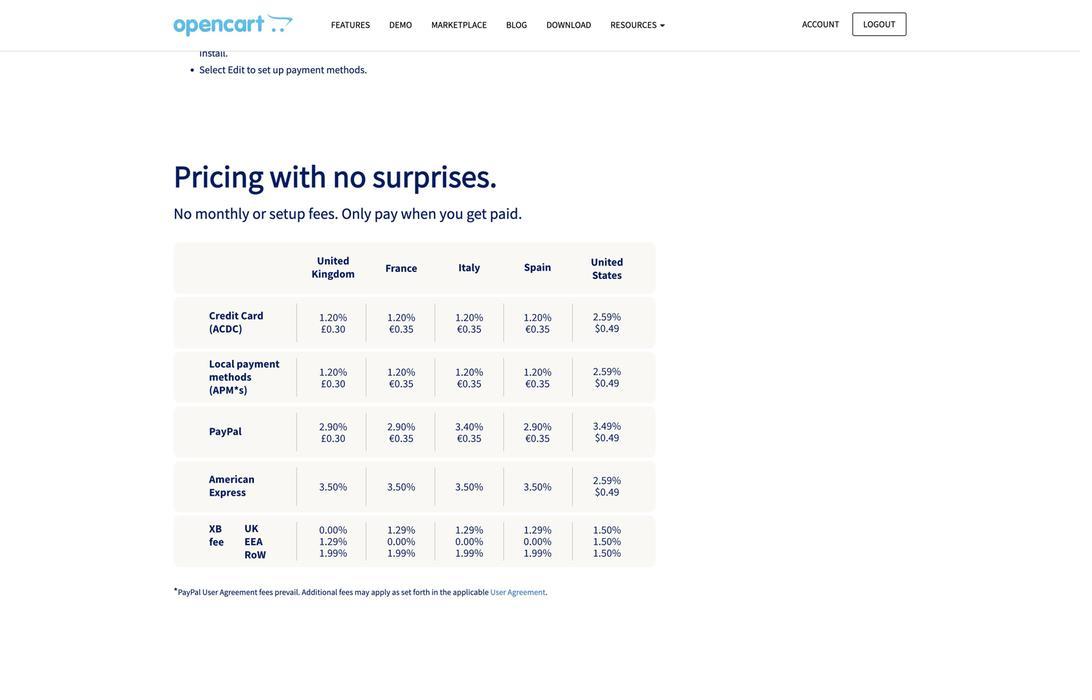 Task type: vqa. For each thing, say whether or not it's contained in the screenshot.
Download link
yes



Task type: locate. For each thing, give the bounding box(es) containing it.
file
[[543, 0, 557, 10]]

icon
[[613, 30, 631, 43]]

2 agreement from the left
[[508, 588, 546, 598]]

1 horizontal spatial extensions
[[385, 0, 431, 10]]

payment right up
[[286, 63, 325, 76]]

1 horizontal spatial upload
[[479, 0, 510, 10]]

demo link
[[380, 14, 422, 36]]

panel.
[[328, 0, 354, 10]]

select up features
[[356, 0, 383, 10]]

set
[[258, 63, 271, 76], [402, 588, 412, 598]]

0 horizontal spatial set
[[258, 63, 271, 76]]

.
[[546, 588, 548, 598]]

log
[[199, 0, 215, 10]]

logout
[[864, 18, 896, 30]]

pricing with no surprises.
[[174, 157, 498, 196]]

apply
[[371, 588, 391, 598]]

to right edit
[[247, 63, 256, 76]]

extensions.
[[317, 14, 366, 27]]

forth
[[413, 588, 430, 598]]

1 vertical spatial set
[[402, 588, 412, 598]]

0 horizontal spatial fees
[[259, 588, 273, 598]]

extensions up demo
[[385, 0, 431, 10]]

1 vertical spatial in
[[432, 588, 439, 598]]

marketplace link
[[422, 14, 497, 36]]

the left green
[[481, 30, 495, 43]]

opencart
[[255, 0, 296, 10]]

1 horizontal spatial payment
[[596, 0, 634, 10]]

may
[[355, 588, 370, 598]]

the right forth
[[440, 588, 451, 598]]

when
[[401, 204, 437, 223]]

2 horizontal spatial >
[[433, 0, 438, 10]]

plus
[[592, 30, 611, 43]]

up
[[273, 63, 284, 76]]

0 vertical spatial in
[[217, 0, 225, 10]]

in right log
[[217, 0, 225, 10]]

1 horizontal spatial in
[[432, 588, 439, 598]]

in right forth
[[432, 588, 439, 598]]

to up opencart - paypal checkout integration image
[[227, 0, 236, 10]]

in inside "log in to the opencart admin panel. select extensions > installer. upload the zip file with the payment module under upload your extensions. go to extensions > payments > paypal commerce platform. select the green button with the plus icon to install. select edit to set up payment methods."
[[217, 0, 225, 10]]

0 horizontal spatial in
[[217, 0, 225, 10]]

0 horizontal spatial user
[[203, 588, 218, 598]]

2 horizontal spatial select
[[453, 30, 479, 43]]

as
[[392, 588, 400, 598]]

1 horizontal spatial select
[[356, 0, 383, 10]]

you
[[440, 204, 464, 223]]

set inside "log in to the opencart admin panel. select extensions > installer. upload the zip file with the payment module under upload your extensions. go to extensions > payments > paypal commerce platform. select the green button with the plus icon to install. select edit to set up payment methods."
[[258, 63, 271, 76]]

methods.
[[327, 63, 367, 76]]

select
[[356, 0, 383, 10], [453, 30, 479, 43], [199, 63, 226, 76]]

fees
[[259, 588, 273, 598], [339, 588, 353, 598]]

1 horizontal spatial user
[[491, 588, 506, 598]]

commerce
[[362, 30, 408, 43]]

extensions
[[385, 0, 431, 10], [224, 30, 270, 43]]

edit
[[228, 63, 245, 76]]

user right applicable
[[491, 588, 506, 598]]

upload
[[479, 0, 510, 10], [262, 14, 294, 27]]

> left payments in the left of the page
[[272, 30, 277, 43]]

2 vertical spatial select
[[199, 63, 226, 76]]

1 vertical spatial upload
[[262, 14, 294, 27]]

setup
[[269, 204, 306, 223]]

blog
[[507, 19, 528, 31]]

1 vertical spatial paypal
[[178, 588, 201, 598]]

> left installer.
[[433, 0, 438, 10]]

extensions down under
[[224, 30, 270, 43]]

user agreement link
[[491, 588, 546, 598]]

installer.
[[440, 0, 477, 10]]

0 vertical spatial paypal
[[331, 30, 360, 43]]

select down install.
[[199, 63, 226, 76]]

with right file
[[559, 0, 578, 10]]

1 horizontal spatial fees
[[339, 588, 353, 598]]

to right go
[[213, 30, 222, 43]]

in
[[217, 0, 225, 10], [432, 588, 439, 598]]

upload down the opencart
[[262, 14, 294, 27]]

no monthly or setup fees. only pay when you get paid.
[[174, 204, 523, 223]]

the inside * paypal user agreement fees prevail. additional fees may apply as set forth in the applicable user agreement .
[[440, 588, 451, 598]]

* paypal user agreement fees prevail. additional fees may apply as set forth in the applicable user agreement .
[[174, 586, 548, 598]]

prevail.
[[275, 588, 300, 598]]

1 vertical spatial payment
[[286, 63, 325, 76]]

set inside * paypal user agreement fees prevail. additional fees may apply as set forth in the applicable user agreement .
[[402, 588, 412, 598]]

fees left 'prevail.'
[[259, 588, 273, 598]]

with
[[559, 0, 578, 10], [555, 30, 574, 43], [270, 157, 327, 196]]

select down installer.
[[453, 30, 479, 43]]

user
[[203, 588, 218, 598], [491, 588, 506, 598]]

resources
[[611, 19, 659, 31]]

*
[[174, 586, 178, 598]]

0 vertical spatial upload
[[479, 0, 510, 10]]

1 horizontal spatial >
[[324, 30, 329, 43]]

set right as
[[402, 588, 412, 598]]

2 user from the left
[[491, 588, 506, 598]]

1 vertical spatial extensions
[[224, 30, 270, 43]]

agreement
[[220, 588, 258, 598], [508, 588, 546, 598]]

the left zip
[[512, 0, 526, 10]]

agreement left 'prevail.'
[[220, 588, 258, 598]]

1 fees from the left
[[259, 588, 273, 598]]

upload up blog
[[479, 0, 510, 10]]

account link
[[792, 13, 851, 36]]

to
[[227, 0, 236, 10], [213, 30, 222, 43], [633, 30, 642, 43], [247, 63, 256, 76]]

pay
[[375, 204, 398, 223]]

0 horizontal spatial agreement
[[220, 588, 258, 598]]

with up setup
[[270, 157, 327, 196]]

user right *
[[203, 588, 218, 598]]

the
[[238, 0, 253, 10], [512, 0, 526, 10], [580, 0, 594, 10], [481, 30, 495, 43], [576, 30, 590, 43], [440, 588, 451, 598]]

>
[[433, 0, 438, 10], [272, 30, 277, 43], [324, 30, 329, 43]]

1 horizontal spatial set
[[402, 588, 412, 598]]

under
[[235, 14, 260, 27]]

with right button
[[555, 30, 574, 43]]

applicable
[[453, 588, 489, 598]]

logout link
[[853, 13, 907, 36]]

agreement right applicable
[[508, 588, 546, 598]]

paypal
[[331, 30, 360, 43], [178, 588, 201, 598]]

1 horizontal spatial agreement
[[508, 588, 546, 598]]

0 vertical spatial payment
[[596, 0, 634, 10]]

payment
[[596, 0, 634, 10], [286, 63, 325, 76]]

1 horizontal spatial paypal
[[331, 30, 360, 43]]

0 vertical spatial extensions
[[385, 0, 431, 10]]

0 horizontal spatial >
[[272, 30, 277, 43]]

0 vertical spatial set
[[258, 63, 271, 76]]

platform.
[[411, 30, 451, 43]]

0 horizontal spatial paypal
[[178, 588, 201, 598]]

> down extensions.
[[324, 30, 329, 43]]

0 horizontal spatial upload
[[262, 14, 294, 27]]

0 horizontal spatial payment
[[286, 63, 325, 76]]

fees left may
[[339, 588, 353, 598]]

payment up resources
[[596, 0, 634, 10]]

set left up
[[258, 63, 271, 76]]

download link
[[537, 14, 601, 36]]

1 vertical spatial with
[[555, 30, 574, 43]]



Task type: describe. For each thing, give the bounding box(es) containing it.
opencart - paypal checkout integration image
[[174, 14, 293, 37]]

log in to the opencart admin panel. select extensions > installer. upload the zip file with the payment module under upload your extensions. go to extensions > payments > paypal commerce platform. select the green button with the plus icon to install. select edit to set up payment methods.
[[199, 0, 642, 76]]

1 user from the left
[[203, 588, 218, 598]]

to right icon
[[633, 30, 642, 43]]

payments
[[280, 30, 322, 43]]

paypal inside "log in to the opencart admin panel. select extensions > installer. upload the zip file with the payment module under upload your extensions. go to extensions > payments > paypal commerce platform. select the green button with the plus icon to install. select edit to set up payment methods."
[[331, 30, 360, 43]]

0 horizontal spatial extensions
[[224, 30, 270, 43]]

surprises.
[[373, 157, 498, 196]]

get
[[467, 204, 487, 223]]

features link
[[322, 14, 380, 36]]

1 agreement from the left
[[220, 588, 258, 598]]

the up under
[[238, 0, 253, 10]]

the up download at the top of page
[[580, 0, 594, 10]]

install.
[[199, 47, 228, 60]]

0 horizontal spatial select
[[199, 63, 226, 76]]

no
[[333, 157, 367, 196]]

green
[[497, 30, 522, 43]]

marketplace
[[432, 19, 487, 31]]

module
[[199, 14, 233, 27]]

account
[[803, 18, 840, 30]]

0 vertical spatial select
[[356, 0, 383, 10]]

0 vertical spatial with
[[559, 0, 578, 10]]

button
[[524, 30, 553, 43]]

zip
[[529, 0, 541, 10]]

fees.
[[309, 204, 339, 223]]

paypal inside * paypal user agreement fees prevail. additional fees may apply as set forth in the applicable user agreement .
[[178, 588, 201, 598]]

or
[[253, 204, 266, 223]]

additional
[[302, 588, 338, 598]]

2 fees from the left
[[339, 588, 353, 598]]

pricing
[[174, 157, 264, 196]]

your
[[296, 14, 315, 27]]

2 vertical spatial with
[[270, 157, 327, 196]]

monthly
[[195, 204, 250, 223]]

in inside * paypal user agreement fees prevail. additional fees may apply as set forth in the applicable user agreement .
[[432, 588, 439, 598]]

1 vertical spatial select
[[453, 30, 479, 43]]

features
[[331, 19, 370, 31]]

paid.
[[490, 204, 523, 223]]

demo
[[390, 19, 412, 31]]

admin
[[298, 0, 326, 10]]

blog link
[[497, 14, 537, 36]]

the left plus
[[576, 30, 590, 43]]

no
[[174, 204, 192, 223]]

go
[[199, 30, 211, 43]]

download
[[547, 19, 592, 31]]

resources link
[[601, 14, 675, 36]]

only
[[342, 204, 372, 223]]



